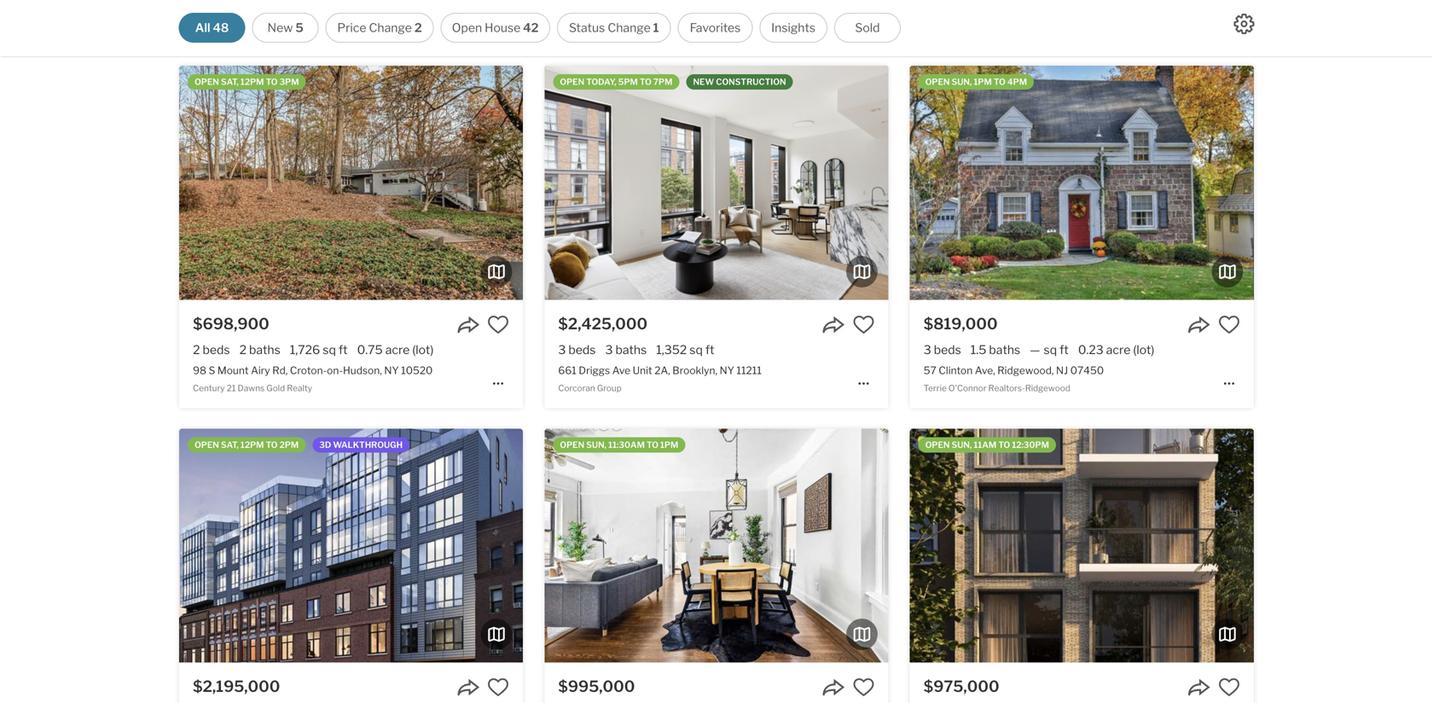 Task type: describe. For each thing, give the bounding box(es) containing it.
sq for $698,900
[[323, 342, 336, 357]]

open for $2,425,000
[[560, 77, 585, 87]]

favorites
[[690, 20, 741, 35]]

1,352 sq ft
[[656, 342, 715, 357]]

sun, for $819,000
[[952, 77, 972, 87]]

clinton
[[939, 364, 973, 377]]

favorite button checkbox for $995,000
[[853, 676, 875, 698]]

sq for $2,425,000
[[690, 342, 703, 357]]

2 photo of 98 s mount airy rd, croton-on-hudson, ny 10520 image from the left
[[523, 66, 867, 300]]

0.75
[[357, 342, 383, 357]]

2 photo of 661 driggs ave unit 2a, brooklyn, ny 11211 image from the left
[[889, 66, 1233, 300]]

New radio
[[252, 13, 319, 43]]

open
[[452, 20, 482, 35]]

ny inside 29 havemeyer st #1, brooklyn, ny 11211 nest seekers llc
[[706, 2, 720, 14]]

1
[[653, 20, 659, 35]]

$698,900
[[193, 314, 269, 333]]

11:30am
[[609, 440, 645, 450]]

open for $995,000
[[560, 440, 585, 450]]

favorite button checkbox for $698,900
[[487, 313, 510, 336]]

11211 inside 661 driggs ave unit 2a, brooklyn, ny 11211 corcoran group
[[737, 364, 762, 377]]

on-
[[327, 364, 343, 377]]

Status Change radio
[[557, 13, 671, 43]]

to for $819,000
[[994, 77, 1006, 87]]

2 beds
[[193, 342, 230, 357]]

gold
[[266, 383, 285, 393]]

to for $2,195,000
[[266, 440, 278, 450]]

favorite button checkbox for $819,000
[[1218, 313, 1241, 336]]

realtors-
[[989, 383, 1026, 393]]

661 driggs ave unit 2a, brooklyn, ny 11211 corcoran group
[[558, 364, 762, 393]]

1.5
[[971, 342, 987, 357]]

ft for $2,425,000
[[706, 342, 715, 357]]

—
[[1030, 342, 1041, 357]]

all 48
[[195, 20, 229, 35]]

corcoran inside 661 driggs ave unit 2a, brooklyn, ny 11211 corcoran group
[[558, 383, 595, 393]]

havemeyer
[[573, 2, 628, 14]]

hudson,
[[343, 364, 382, 377]]

brooklyn, inside 29 havemeyer st #1, brooklyn, ny 11211 nest seekers llc
[[658, 2, 703, 14]]

open sun, 11:30am to 1pm
[[560, 440, 679, 450]]

insights
[[772, 20, 816, 35]]

terrie
[[924, 383, 947, 393]]

(lot) for $698,900
[[412, 342, 434, 357]]

seekers
[[579, 20, 612, 31]]

21
[[227, 383, 236, 393]]

57 clinton ave, ridgewood, nj 07450 terrie o'connor realtors-ridgewood
[[924, 364, 1104, 393]]

new 5
[[268, 20, 304, 35]]

98 s mount airy rd, croton-on-hudson, ny 10520 century 21 dawns gold realty
[[193, 364, 433, 393]]

infinity
[[232, 20, 259, 31]]

nest
[[558, 20, 578, 31]]

#418,
[[265, 2, 292, 14]]

29 havemeyer st #1, brooklyn, ny 11211 nest seekers llc
[[558, 2, 748, 31]]

1 photo of 98 s mount airy rd, croton-on-hudson, ny 10520 image from the left
[[179, 66, 523, 300]]

2 photo of 710 metropolitan ave unit 1-b, brooklyn, ny 11211 image from the left
[[523, 429, 867, 662]]

ln
[[251, 2, 263, 14]]

walkthrough
[[333, 440, 403, 450]]

o'connor
[[949, 383, 987, 393]]

4pm
[[1008, 77, 1027, 87]]

beds for $2,425,000
[[569, 342, 596, 357]]

acre for $698,900
[[385, 342, 410, 357]]

nj inside 57 clinton ave, ridgewood, nj 07450 terrie o'connor realtors-ridgewood
[[1056, 364, 1068, 377]]

48
[[213, 20, 229, 35]]

Favorites radio
[[678, 13, 753, 43]]

$2,425,000
[[558, 314, 648, 333]]

open house 42
[[452, 20, 539, 35]]

1 photo of 710 metropolitan ave unit 1-b, brooklyn, ny 11211 image from the left
[[179, 429, 523, 662]]

open today, 5pm to 7pm
[[560, 77, 673, 87]]

open sat, 12pm to 2pm
[[195, 440, 299, 450]]

favorite button checkbox for $975,000
[[1218, 676, 1241, 698]]

Price Change radio
[[326, 13, 434, 43]]

favorite button image for $995,000
[[853, 676, 875, 698]]

realty
[[287, 383, 312, 393]]

98
[[193, 364, 207, 377]]

1,352
[[656, 342, 687, 357]]

price
[[337, 20, 367, 35]]

3 beds for $819,000
[[924, 342, 962, 357]]

07450
[[1071, 364, 1104, 377]]

29
[[558, 2, 571, 14]]

5pm
[[618, 77, 638, 87]]

favorite button image for $2,425,000
[[853, 313, 875, 336]]

rd,
[[272, 364, 288, 377]]

9
[[193, 2, 200, 14]]

llc
[[614, 20, 629, 31]]

open for $698,900
[[195, 77, 219, 87]]

open sat, 12pm to 3pm
[[195, 77, 299, 87]]

to for $975,000
[[999, 440, 1011, 450]]

baths for $2,425,000
[[616, 342, 647, 357]]

12:30pm
[[1012, 440, 1050, 450]]

somerset
[[202, 2, 249, 14]]

07020
[[364, 2, 397, 14]]

new construction
[[693, 77, 786, 87]]

acre for $819,000
[[1107, 342, 1131, 357]]

sun, for $995,000
[[586, 440, 607, 450]]

(lot) for $819,000
[[1133, 342, 1155, 357]]

661
[[558, 364, 577, 377]]

open sun, 11am to 12:30pm
[[926, 440, 1050, 450]]

house
[[485, 20, 521, 35]]

to for $2,425,000
[[640, 77, 652, 87]]

0.23 acre (lot)
[[1078, 342, 1155, 357]]

$2,195,000
[[193, 677, 280, 696]]

dawns
[[238, 383, 265, 393]]

All radio
[[179, 13, 245, 43]]

option group containing all
[[179, 13, 901, 43]]

1 photo of 30 skillman ave unit 3-a, brooklyn, ny 11211 image from the left
[[910, 429, 1254, 662]]

$995,000
[[558, 677, 635, 696]]

sun, for $975,000
[[952, 440, 972, 450]]

status
[[569, 20, 605, 35]]

3 sq from the left
[[1044, 342, 1057, 357]]

driggs
[[579, 364, 610, 377]]

mount
[[217, 364, 249, 377]]

st
[[631, 2, 641, 14]]

construction
[[716, 77, 786, 87]]

Insights radio
[[760, 13, 828, 43]]

1 photo of 250 w 22nd st unit 4b, new york, ny 10011 image from the left
[[545, 429, 889, 662]]



Task type: vqa. For each thing, say whether or not it's contained in the screenshot.
bottom City, Address, School, Agent, ZIP "search field"
no



Task type: locate. For each thing, give the bounding box(es) containing it.
option group
[[179, 13, 901, 43]]

3 baths
[[605, 342, 647, 357]]

photo of 57 clinton ave, ridgewood, nj 07450 image
[[910, 66, 1254, 300], [1254, 66, 1434, 300]]

#1,
[[643, 2, 656, 14]]

2 photo of 57 clinton ave, ridgewood, nj 07450 image from the left
[[1254, 66, 1434, 300]]

new
[[268, 20, 293, 35]]

2 horizontal spatial beds
[[934, 342, 962, 357]]

favorite button checkbox
[[1218, 313, 1241, 336], [487, 676, 510, 698], [853, 676, 875, 698]]

beds up driggs
[[569, 342, 596, 357]]

baths up airy
[[249, 342, 281, 357]]

57
[[924, 364, 937, 377]]

0 vertical spatial nj
[[350, 2, 362, 14]]

open left 11:30am
[[560, 440, 585, 450]]

3
[[558, 342, 566, 357], [605, 342, 613, 357], [924, 342, 932, 357]]

to left 2pm
[[266, 440, 278, 450]]

corcoran down 661
[[558, 383, 595, 393]]

3 beds up '57'
[[924, 342, 962, 357]]

corcoran down somerset
[[193, 20, 230, 31]]

acre
[[385, 342, 410, 357], [1107, 342, 1131, 357]]

11211 inside 29 havemeyer st #1, brooklyn, ny 11211 nest seekers llc
[[722, 2, 748, 14]]

to right 11:30am
[[647, 440, 659, 450]]

change for 2
[[369, 20, 412, 35]]

1 photo of 57 clinton ave, ridgewood, nj 07450 image from the left
[[910, 66, 1254, 300]]

sat,
[[221, 77, 239, 87], [221, 440, 239, 450]]

1 horizontal spatial favorite button checkbox
[[853, 313, 875, 336]]

3d walkthrough
[[319, 440, 403, 450]]

11am
[[974, 440, 997, 450]]

open left 11am
[[926, 440, 950, 450]]

3 up '57'
[[924, 342, 932, 357]]

0 horizontal spatial favorite button checkbox
[[487, 676, 510, 698]]

$819,000
[[924, 314, 998, 333]]

change down 07020
[[369, 20, 412, 35]]

beds for $819,000
[[934, 342, 962, 357]]

0 horizontal spatial beds
[[203, 342, 230, 357]]

0 vertical spatial 1pm
[[974, 77, 992, 87]]

ny down 0.75 acre (lot)
[[384, 364, 399, 377]]

12pm left '3pm'
[[241, 77, 264, 87]]

2 baths from the left
[[616, 342, 647, 357]]

1 ft from the left
[[339, 342, 348, 357]]

1 vertical spatial corcoran
[[558, 383, 595, 393]]

0 horizontal spatial sq
[[323, 342, 336, 357]]

1,726 sq ft
[[290, 342, 348, 357]]

ridgewood
[[1026, 383, 1071, 393]]

2 (lot) from the left
[[1133, 342, 1155, 357]]

9 somerset ln #418, edgewater, nj 07020 corcoran infinity properties
[[193, 2, 397, 31]]

airy
[[251, 364, 270, 377]]

change
[[369, 20, 412, 35], [608, 20, 651, 35]]

2 horizontal spatial sq
[[1044, 342, 1057, 357]]

ft up on-
[[339, 342, 348, 357]]

3 beds from the left
[[934, 342, 962, 357]]

open
[[195, 77, 219, 87], [560, 77, 585, 87], [926, 77, 950, 87], [195, 440, 219, 450], [560, 440, 585, 450], [926, 440, 950, 450]]

0 horizontal spatial 3
[[558, 342, 566, 357]]

sat, for $698,900
[[221, 77, 239, 87]]

favorite button checkbox
[[487, 313, 510, 336], [853, 313, 875, 336], [1218, 676, 1241, 698]]

1 12pm from the top
[[241, 77, 264, 87]]

change inside radio
[[369, 20, 412, 35]]

2 acre from the left
[[1107, 342, 1131, 357]]

to left '3pm'
[[266, 77, 278, 87]]

2 for 2 baths
[[239, 342, 247, 357]]

0.23
[[1078, 342, 1104, 357]]

open down all
[[195, 77, 219, 87]]

nj
[[350, 2, 362, 14], [1056, 364, 1068, 377]]

0 horizontal spatial ft
[[339, 342, 348, 357]]

1 vertical spatial 1pm
[[660, 440, 679, 450]]

7pm
[[654, 77, 673, 87]]

2 sat, from the top
[[221, 440, 239, 450]]

0 vertical spatial 11211
[[722, 2, 748, 14]]

0 horizontal spatial nj
[[350, 2, 362, 14]]

0 horizontal spatial acre
[[385, 342, 410, 357]]

1 horizontal spatial baths
[[616, 342, 647, 357]]

1.5 baths
[[971, 342, 1021, 357]]

sq right —
[[1044, 342, 1057, 357]]

sun, left 11:30am
[[586, 440, 607, 450]]

brooklyn, inside 661 driggs ave unit 2a, brooklyn, ny 11211 corcoran group
[[673, 364, 718, 377]]

12pm
[[241, 77, 264, 87], [241, 440, 264, 450]]

1 horizontal spatial nj
[[1056, 364, 1068, 377]]

to for $698,900
[[266, 77, 278, 87]]

Open House radio
[[441, 13, 550, 43]]

1 change from the left
[[369, 20, 412, 35]]

ny
[[706, 2, 720, 14], [384, 364, 399, 377], [720, 364, 735, 377]]

0 horizontal spatial baths
[[249, 342, 281, 357]]

brooklyn, right #1,
[[658, 2, 703, 14]]

(lot) right 0.23
[[1133, 342, 1155, 357]]

1pm
[[974, 77, 992, 87], [660, 440, 679, 450]]

2 for 2 beds
[[193, 342, 200, 357]]

2 3 from the left
[[605, 342, 613, 357]]

10520
[[401, 364, 433, 377]]

price change 2
[[337, 20, 422, 35]]

to right 11am
[[999, 440, 1011, 450]]

sun, left 4pm
[[952, 77, 972, 87]]

s
[[209, 364, 215, 377]]

0 horizontal spatial (lot)
[[412, 342, 434, 357]]

2 left 'open'
[[415, 20, 422, 35]]

century
[[193, 383, 225, 393]]

unit
[[633, 364, 653, 377]]

2 baths
[[239, 342, 281, 357]]

1 beds from the left
[[203, 342, 230, 357]]

ny inside 98 s mount airy rd, croton-on-hudson, ny 10520 century 21 dawns gold realty
[[384, 364, 399, 377]]

favorite button image for $2,195,000
[[487, 676, 510, 698]]

2 inside the price change radio
[[415, 20, 422, 35]]

0 horizontal spatial corcoran
[[193, 20, 230, 31]]

1 horizontal spatial acre
[[1107, 342, 1131, 357]]

new
[[693, 77, 714, 87]]

open sun, 1pm to 4pm
[[926, 77, 1027, 87]]

0 horizontal spatial 2
[[193, 342, 200, 357]]

1 baths from the left
[[249, 342, 281, 357]]

beds for $698,900
[[203, 342, 230, 357]]

change for 1
[[608, 20, 651, 35]]

brooklyn, down '1,352 sq ft'
[[673, 364, 718, 377]]

3 for $2,425,000
[[558, 342, 566, 357]]

beds up the s
[[203, 342, 230, 357]]

2 horizontal spatial baths
[[989, 342, 1021, 357]]

2 beds from the left
[[569, 342, 596, 357]]

1 (lot) from the left
[[412, 342, 434, 357]]

beds
[[203, 342, 230, 357], [569, 342, 596, 357], [934, 342, 962, 357]]

1 vertical spatial brooklyn,
[[673, 364, 718, 377]]

nj inside 9 somerset ln #418, edgewater, nj 07020 corcoran infinity properties
[[350, 2, 362, 14]]

1 sat, from the top
[[221, 77, 239, 87]]

group
[[597, 383, 622, 393]]

2 horizontal spatial favorite button checkbox
[[1218, 313, 1241, 336]]

11211
[[722, 2, 748, 14], [737, 364, 762, 377]]

12pm left 2pm
[[241, 440, 264, 450]]

sq up on-
[[323, 342, 336, 357]]

open for $975,000
[[926, 440, 950, 450]]

croton-
[[290, 364, 327, 377]]

ave
[[612, 364, 631, 377]]

12pm for $2,195,000
[[241, 440, 264, 450]]

sat, down 21
[[221, 440, 239, 450]]

photo of 98 s mount airy rd, croton-on-hudson, ny 10520 image
[[179, 66, 523, 300], [523, 66, 867, 300]]

1 horizontal spatial change
[[608, 20, 651, 35]]

2a,
[[655, 364, 670, 377]]

2 photo of 30 skillman ave unit 3-a, brooklyn, ny 11211 image from the left
[[1254, 429, 1434, 662]]

ny up 'favorites'
[[706, 2, 720, 14]]

3 baths from the left
[[989, 342, 1021, 357]]

photo of 250 w 22nd st unit 4b, new york, ny 10011 image
[[545, 429, 889, 662], [889, 429, 1233, 662]]

Sold radio
[[834, 13, 901, 43]]

to left 4pm
[[994, 77, 1006, 87]]

1 vertical spatial nj
[[1056, 364, 1068, 377]]

nj up price
[[350, 2, 362, 14]]

acre right the 0.75
[[385, 342, 410, 357]]

1 vertical spatial sat,
[[221, 440, 239, 450]]

favorite button image
[[487, 313, 510, 336], [853, 313, 875, 336], [487, 676, 510, 698], [853, 676, 875, 698], [1218, 676, 1241, 698]]

0 horizontal spatial change
[[369, 20, 412, 35]]

open left today,
[[560, 77, 585, 87]]

3pm
[[280, 77, 299, 87]]

1 acre from the left
[[385, 342, 410, 357]]

2 ft from the left
[[706, 342, 715, 357]]

(lot) up 10520
[[412, 342, 434, 357]]

ft for $698,900
[[339, 342, 348, 357]]

change down st
[[608, 20, 651, 35]]

0 horizontal spatial favorite button checkbox
[[487, 313, 510, 336]]

ny inside 661 driggs ave unit 2a, brooklyn, ny 11211 corcoran group
[[720, 364, 735, 377]]

0 vertical spatial sat,
[[221, 77, 239, 87]]

0 vertical spatial 12pm
[[241, 77, 264, 87]]

brooklyn,
[[658, 2, 703, 14], [673, 364, 718, 377]]

change inside 'radio'
[[608, 20, 651, 35]]

1 vertical spatial 12pm
[[241, 440, 264, 450]]

1 horizontal spatial beds
[[569, 342, 596, 357]]

sq right 1,352
[[690, 342, 703, 357]]

properties
[[261, 20, 303, 31]]

3 beds for $2,425,000
[[558, 342, 596, 357]]

1pm right 11:30am
[[660, 440, 679, 450]]

corcoran inside 9 somerset ln #418, edgewater, nj 07020 corcoran infinity properties
[[193, 20, 230, 31]]

1pm left 4pm
[[974, 77, 992, 87]]

3d
[[319, 440, 331, 450]]

ny right 2a,
[[720, 364, 735, 377]]

2 horizontal spatial 3
[[924, 342, 932, 357]]

3 up 661
[[558, 342, 566, 357]]

favorite button checkbox for $2,425,000
[[853, 313, 875, 336]]

3 up ave
[[605, 342, 613, 357]]

favorite button checkbox for $2,195,000
[[487, 676, 510, 698]]

1 photo of 661 driggs ave unit 2a, brooklyn, ny 11211 image from the left
[[545, 66, 889, 300]]

status change 1
[[569, 20, 659, 35]]

favorite button image
[[1218, 313, 1241, 336]]

favorite button image for $698,900
[[487, 313, 510, 336]]

baths for $698,900
[[249, 342, 281, 357]]

sat, for $2,195,000
[[221, 440, 239, 450]]

3 for $819,000
[[924, 342, 932, 357]]

1 horizontal spatial 3 beds
[[924, 342, 962, 357]]

baths
[[249, 342, 281, 357], [616, 342, 647, 357], [989, 342, 1021, 357]]

photo of 661 driggs ave unit 2a, brooklyn, ny 11211 image
[[545, 66, 889, 300], [889, 66, 1233, 300]]

open down century
[[195, 440, 219, 450]]

all
[[195, 20, 210, 35]]

1 horizontal spatial corcoran
[[558, 383, 595, 393]]

2 horizontal spatial 2
[[415, 20, 422, 35]]

1 horizontal spatial (lot)
[[1133, 342, 1155, 357]]

2pm
[[280, 440, 299, 450]]

1 3 from the left
[[558, 342, 566, 357]]

3 beds
[[558, 342, 596, 357], [924, 342, 962, 357]]

0 vertical spatial corcoran
[[193, 20, 230, 31]]

sun,
[[952, 77, 972, 87], [586, 440, 607, 450], [952, 440, 972, 450]]

0 vertical spatial brooklyn,
[[658, 2, 703, 14]]

2 sq from the left
[[690, 342, 703, 357]]

sold
[[855, 20, 880, 35]]

ridgewood,
[[998, 364, 1054, 377]]

2 change from the left
[[608, 20, 651, 35]]

2 photo of 250 w 22nd st unit 4b, new york, ny 10011 image from the left
[[889, 429, 1233, 662]]

0.75 acre (lot)
[[357, 342, 434, 357]]

nj up the 'ridgewood'
[[1056, 364, 1068, 377]]

1 3 beds from the left
[[558, 342, 596, 357]]

ft right 1,352
[[706, 342, 715, 357]]

baths up ave
[[616, 342, 647, 357]]

1 sq from the left
[[323, 342, 336, 357]]

3 beds up 661
[[558, 342, 596, 357]]

today,
[[586, 77, 617, 87]]

$975,000
[[924, 677, 1000, 696]]

— sq ft
[[1030, 342, 1069, 357]]

corcoran
[[193, 20, 230, 31], [558, 383, 595, 393]]

baths for $819,000
[[989, 342, 1021, 357]]

5
[[296, 20, 304, 35]]

2 horizontal spatial ft
[[1060, 342, 1069, 357]]

3 ft from the left
[[1060, 342, 1069, 357]]

to left 7pm
[[640, 77, 652, 87]]

1 horizontal spatial 1pm
[[974, 77, 992, 87]]

2 3 beds from the left
[[924, 342, 962, 357]]

1 horizontal spatial favorite button checkbox
[[853, 676, 875, 698]]

2 up mount
[[239, 342, 247, 357]]

ft left 0.23
[[1060, 342, 1069, 357]]

12pm for $698,900
[[241, 77, 264, 87]]

1 horizontal spatial 2
[[239, 342, 247, 357]]

acre right 0.23
[[1107, 342, 1131, 357]]

2 12pm from the top
[[241, 440, 264, 450]]

to for $995,000
[[647, 440, 659, 450]]

2 up 98
[[193, 342, 200, 357]]

open left 4pm
[[926, 77, 950, 87]]

2 horizontal spatial favorite button checkbox
[[1218, 676, 1241, 698]]

open for $819,000
[[926, 77, 950, 87]]

ave,
[[975, 364, 996, 377]]

sat, down 48
[[221, 77, 239, 87]]

1 vertical spatial 11211
[[737, 364, 762, 377]]

0 horizontal spatial 1pm
[[660, 440, 679, 450]]

1,726
[[290, 342, 320, 357]]

3 3 from the left
[[924, 342, 932, 357]]

photo of 30 skillman ave unit 3-a, brooklyn, ny 11211 image
[[910, 429, 1254, 662], [1254, 429, 1434, 662]]

favorite button image for $975,000
[[1218, 676, 1241, 698]]

1 horizontal spatial 3
[[605, 342, 613, 357]]

0 horizontal spatial 3 beds
[[558, 342, 596, 357]]

photo of 710 metropolitan ave unit 1-b, brooklyn, ny 11211 image
[[179, 429, 523, 662], [523, 429, 867, 662]]

sun, left 11am
[[952, 440, 972, 450]]

edgewater,
[[294, 2, 348, 14]]

beds up clinton
[[934, 342, 962, 357]]

1 horizontal spatial sq
[[690, 342, 703, 357]]

1 horizontal spatial ft
[[706, 342, 715, 357]]

baths right 1.5
[[989, 342, 1021, 357]]

open for $2,195,000
[[195, 440, 219, 450]]



